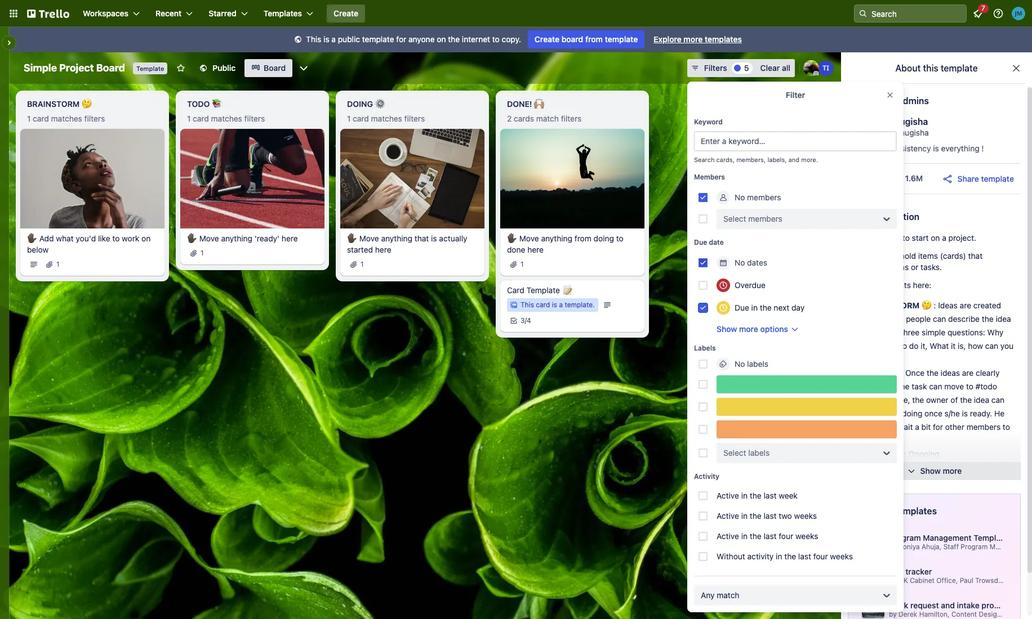 Task type: locate. For each thing, give the bounding box(es) containing it.
ideas down the hold
[[889, 263, 909, 272]]

ideas inside each list can hold items (cards) that represent ideas or tasks.
[[889, 263, 909, 272]]

0 horizontal spatial simple
[[24, 62, 57, 74]]

filters down brainstorm 🤔 text field at the top of page
[[84, 114, 105, 123]]

the inside : ideas are created here. here people can describe the idea following three simple questions: why you wish to do it, what it is, how can you do it.
[[982, 314, 994, 324]]

1 horizontal spatial board
[[879, 233, 900, 243]]

active in the last four weeks
[[717, 532, 818, 541]]

move inside ✋🏿 move anything that is actually started here
[[359, 234, 379, 243]]

due left date
[[694, 238, 707, 247]]

last for four
[[764, 532, 777, 541]]

this right sm image
[[306, 34, 321, 44]]

show inside button
[[717, 325, 737, 334]]

1 inside the todo 📚 1 card matches filters
[[187, 114, 191, 123]]

to right doing
[[616, 234, 623, 243]]

move inside ✋🏿 move anything from doing to done here
[[519, 234, 539, 243]]

in up show more options
[[751, 303, 758, 313]]

select for select members
[[723, 214, 746, 224]]

1 vertical spatial that
[[968, 251, 983, 261]]

wish
[[881, 341, 898, 351]]

doing
[[347, 99, 373, 109], [866, 450, 892, 459]]

last down active in the last two weeks
[[764, 532, 777, 541]]

1 horizontal spatial board
[[264, 63, 286, 73]]

brainstorm for brainstorm 🤔
[[866, 301, 920, 310]]

create button
[[327, 5, 365, 23]]

1 horizontal spatial for
[[933, 423, 943, 432]]

0 vertical spatial 4
[[889, 281, 894, 290]]

and left the "more."
[[789, 156, 800, 163]]

0 horizontal spatial idea
[[974, 396, 989, 405]]

4 for are
[[889, 281, 894, 290]]

the down created
[[982, 314, 994, 324]]

labels down show more options button
[[747, 359, 768, 369]]

matches down brainstorm 🤔 text field at the top of page
[[51, 114, 82, 123]]

✋🏿 move anything from doing to done here
[[507, 234, 623, 254]]

members
[[747, 193, 781, 202], [748, 214, 782, 224], [967, 423, 1001, 432]]

matches inside brainstorm 🤔 1 card matches filters
[[51, 114, 82, 123]]

todo up defined,
[[866, 368, 889, 378]]

card
[[33, 114, 49, 123], [193, 114, 209, 123], [353, 114, 369, 123], [536, 301, 550, 309]]

🤔 for brainstorm 🤔
[[921, 301, 932, 310]]

by
[[889, 543, 897, 552], [889, 577, 897, 585], [889, 611, 897, 619]]

2 ✋🏿 from the left
[[187, 234, 197, 243]]

2 filters from the left
[[244, 114, 265, 123]]

1 horizontal spatial todo
[[866, 368, 889, 378]]

3 anything from the left
[[541, 234, 572, 243]]

program
[[889, 534, 921, 543], [961, 543, 988, 552]]

brainstorm up the here
[[866, 301, 920, 310]]

0 horizontal spatial @
[[1009, 611, 1016, 619]]

0 horizontal spatial 🙌🏽
[[534, 99, 544, 109]]

recent
[[156, 8, 182, 18]]

1 horizontal spatial move
[[359, 234, 379, 243]]

move for ✋🏿 move anything that is actually started here
[[359, 234, 379, 243]]

dmugisha (dmugisha) image
[[851, 117, 879, 145]]

matches for 🤔
[[51, 114, 82, 123]]

finished
[[908, 463, 938, 473]]

by inside site tracker by uk cabinet office, paul trowsdale, project
[[889, 577, 897, 585]]

doing for doing ⚙️ : ongoing done! 🙌🏽 : finished
[[866, 450, 892, 459]]

by left the soniya
[[889, 543, 897, 552]]

1 vertical spatial project
[[1011, 577, 1032, 585]]

it
[[951, 341, 956, 351]]

search image
[[859, 9, 868, 18]]

2 anything from the left
[[381, 234, 412, 243]]

1 horizontal spatial brainstorm
[[866, 301, 920, 310]]

like
[[98, 234, 110, 243]]

is left everything on the right top of the page
[[933, 144, 939, 153]]

anything inside ✋🏿 move anything that is actually started here
[[381, 234, 412, 243]]

public button
[[192, 59, 242, 77]]

by left uk
[[889, 577, 897, 585]]

board for board
[[264, 63, 286, 73]]

members down ready. on the bottom of page
[[967, 423, 1001, 432]]

and
[[789, 156, 800, 163], [941, 601, 955, 611]]

!
[[982, 144, 984, 153]]

more inside button
[[943, 466, 962, 476]]

0 vertical spatial for
[[396, 34, 406, 44]]

1 active from the top
[[717, 491, 739, 501]]

you'd
[[76, 234, 96, 243]]

1 horizontal spatial due
[[735, 303, 749, 313]]

1 vertical spatial simple
[[852, 233, 877, 243]]

0 vertical spatial 🙌🏽
[[534, 99, 544, 109]]

0 horizontal spatial for
[[396, 34, 406, 44]]

more
[[684, 34, 703, 44], [739, 325, 758, 334], [943, 466, 962, 476]]

3 active from the top
[[717, 532, 739, 541]]

you down the why
[[1001, 341, 1014, 351]]

brainstorm inside brainstorm 🤔 1 card matches filters
[[27, 99, 80, 109]]

idea up ready. on the bottom of page
[[974, 396, 989, 405]]

1 horizontal spatial create
[[535, 34, 559, 44]]

anything
[[221, 234, 252, 243], [381, 234, 412, 243], [541, 234, 572, 243]]

is,
[[958, 341, 966, 351]]

hold
[[900, 251, 916, 261]]

1 vertical spatial @
[[1009, 611, 1016, 619]]

match right cards
[[536, 114, 559, 123]]

📚 inside the todo 📚 1 card matches filters
[[212, 99, 222, 109]]

last for week
[[764, 491, 777, 501]]

all
[[782, 63, 790, 73]]

matches inside the todo 📚 1 card matches filters
[[211, 114, 242, 123]]

more inside button
[[739, 325, 758, 334]]

2 vertical spatial no
[[735, 359, 745, 369]]

1 horizontal spatial ideas
[[941, 368, 960, 378]]

filters for brainstorm 🤔 1 card matches filters
[[84, 114, 105, 123]]

program right staff
[[961, 543, 988, 552]]

more for options
[[739, 325, 758, 334]]

any
[[701, 591, 715, 601]]

due for due date
[[694, 238, 707, 247]]

to right wish
[[900, 341, 907, 351]]

: left ideas
[[934, 301, 936, 310]]

select up date
[[723, 214, 746, 224]]

🤔 down board name 'text field'
[[82, 99, 92, 109]]

move
[[199, 234, 219, 243], [359, 234, 379, 243], [519, 234, 539, 243]]

1 horizontal spatial 🙌🏽
[[893, 463, 903, 473]]

this
[[923, 63, 938, 73]]

0 vertical spatial doing
[[347, 99, 373, 109]]

on right work
[[141, 234, 151, 243]]

ready.
[[970, 409, 992, 419]]

copy.
[[502, 34, 521, 44]]

1 select from the top
[[723, 214, 746, 224]]

staff
[[943, 543, 959, 552]]

4 right 3 on the right
[[527, 316, 531, 325]]

what
[[930, 341, 949, 351]]

1 horizontal spatial ⚙️
[[894, 450, 904, 459]]

1 vertical spatial and
[[941, 601, 955, 611]]

without activity in the last four weeks
[[717, 552, 853, 562]]

1 anything from the left
[[221, 234, 252, 243]]

on inside ✋🏿 add what you'd like to work on below
[[141, 234, 151, 243]]

that inside each list can hold items (cards) that represent ideas or tasks.
[[968, 251, 983, 261]]

4 ✋🏿 from the left
[[507, 234, 517, 243]]

✋🏿 for ✋🏿 add what you'd like to work on below
[[27, 234, 37, 243]]

1 vertical spatial 📚
[[891, 368, 901, 378]]

0 horizontal spatial due
[[694, 238, 707, 247]]

0 horizontal spatial board
[[96, 62, 125, 74]]

0 horizontal spatial matches
[[51, 114, 82, 123]]

1 horizontal spatial done!
[[866, 463, 891, 473]]

are right there at the top right of page
[[876, 281, 887, 290]]

2 horizontal spatial board
[[870, 96, 896, 106]]

1 vertical spatial 🙌🏽
[[893, 463, 903, 473]]

members down no members
[[748, 214, 782, 224]]

show
[[717, 325, 737, 334], [920, 466, 941, 476]]

0 horizontal spatial project
[[59, 62, 94, 74]]

@ inside work request and intake process by derek hamilton, content designer @ trello
[[1009, 611, 1016, 619]]

show up no labels
[[717, 325, 737, 334]]

can up owner
[[929, 382, 942, 392]]

you up it.
[[866, 341, 879, 351]]

in up active in the last two weeks
[[741, 491, 748, 501]]

1 horizontal spatial on
[[437, 34, 446, 44]]

and left intake
[[941, 601, 955, 611]]

0 vertical spatial this
[[306, 34, 321, 44]]

on right anyone
[[437, 34, 446, 44]]

public
[[213, 63, 236, 73]]

1 you from the left
[[866, 341, 879, 351]]

brainstorm for brainstorm 🤔 1 card matches filters
[[27, 99, 80, 109]]

2 you from the left
[[1001, 341, 1014, 351]]

⚙️ for done!
[[894, 450, 904, 459]]

idea
[[996, 314, 1011, 324], [974, 396, 989, 405]]

1 by from the top
[[889, 543, 897, 552]]

project inside board name 'text field'
[[59, 62, 94, 74]]

more right finished
[[943, 466, 962, 476]]

1 matches from the left
[[51, 114, 82, 123]]

templates
[[705, 34, 742, 44], [894, 506, 937, 517]]

more for templates
[[684, 34, 703, 44]]

✋🏿 add what you'd like to work on below
[[27, 234, 151, 254]]

no labels
[[735, 359, 768, 369]]

card down public button
[[193, 114, 209, 123]]

📚 down public button
[[212, 99, 222, 109]]

filters inside brainstorm 🤔 1 card matches filters
[[84, 114, 105, 123]]

0 horizontal spatial done!
[[507, 99, 532, 109]]

BRAINSTORM 🤔 text field
[[20, 95, 165, 113]]

by left derek
[[889, 611, 897, 619]]

is left actually
[[431, 234, 437, 243]]

3 by from the top
[[889, 611, 897, 619]]

create for create board from template
[[535, 34, 559, 44]]

board left admins on the right of page
[[870, 96, 896, 106]]

doing for doing ⚙️ 1 card matches filters
[[347, 99, 373, 109]]

why
[[987, 328, 1004, 337]]

board for board admins
[[870, 96, 896, 106]]

0 horizontal spatial todo
[[187, 99, 210, 109]]

DOING ⚙️ text field
[[340, 95, 485, 113]]

here right done
[[527, 245, 544, 254]]

1 vertical spatial four
[[813, 552, 828, 562]]

without
[[717, 552, 745, 562]]

members for select members
[[748, 214, 782, 224]]

tracker
[[906, 567, 932, 577]]

✋🏿 inside ✋🏿 move anything from doing to done here
[[507, 234, 517, 243]]

dates
[[747, 258, 767, 268]]

filters down done! 🙌🏽 'text field'
[[561, 114, 582, 123]]

done! inside doing ⚙️ : ongoing done! 🙌🏽 : finished
[[866, 463, 891, 473]]

filters inside doing ⚙️ 1 card matches filters
[[404, 114, 425, 123]]

0 horizontal spatial board
[[562, 34, 583, 44]]

1 vertical spatial idea
[[974, 396, 989, 405]]

⚙️ inside doing ⚙️ 1 card matches filters
[[375, 99, 385, 109]]

0 horizontal spatial move
[[199, 234, 219, 243]]

0 horizontal spatial 🤔
[[82, 99, 92, 109]]

show inside button
[[920, 466, 941, 476]]

anything for 'ready'
[[221, 234, 252, 243]]

questions:
[[948, 328, 985, 337]]

0 vertical spatial that
[[415, 234, 429, 243]]

doing inside doing ⚙️ 1 card matches filters
[[347, 99, 373, 109]]

create board from template link
[[528, 30, 645, 48]]

in right activity
[[776, 552, 782, 562]]

here right started
[[375, 245, 391, 254]]

todo inside the todo 📚 1 card matches filters
[[187, 99, 210, 109]]

0 vertical spatial ideas
[[889, 263, 909, 272]]

here inside ✋🏿 move anything from doing to done here
[[527, 245, 544, 254]]

show for show more
[[920, 466, 941, 476]]

1 vertical spatial 4
[[527, 316, 531, 325]]

matches for ⚙️
[[371, 114, 402, 123]]

active for active in the last two weeks
[[717, 512, 739, 521]]

done
[[507, 245, 525, 254]]

members
[[694, 173, 725, 181]]

trello inspiration (inspiringtaco) image
[[818, 60, 834, 76]]

3 move from the left
[[519, 234, 539, 243]]

0 horizontal spatial doing
[[347, 99, 373, 109]]

0 horizontal spatial do
[[866, 355, 875, 365]]

can inside each list can hold items (cards) that represent ideas or tasks.
[[885, 251, 898, 261]]

program management template by soniya ahuja, staff program manager @ br
[[889, 534, 1032, 552]]

due
[[694, 238, 707, 247], [735, 303, 749, 313]]

3 no from the top
[[735, 359, 745, 369]]

anything for from
[[541, 234, 572, 243]]

here for ✋🏿 move anything that is actually started here
[[375, 245, 391, 254]]

4 filters from the left
[[561, 114, 582, 123]]

active down activity
[[717, 491, 739, 501]]

1 vertical spatial more
[[739, 325, 758, 334]]

move for ✋🏿 move anything 'ready' here
[[199, 234, 219, 243]]

Enter a keyword… text field
[[694, 131, 897, 152]]

1 horizontal spatial you
[[1001, 341, 1014, 351]]

last left two
[[764, 512, 777, 521]]

here,
[[891, 396, 910, 405]]

2 vertical spatial are
[[962, 368, 974, 378]]

1
[[27, 114, 31, 123], [187, 114, 191, 123], [347, 114, 351, 123], [201, 249, 204, 257], [56, 260, 59, 269], [361, 260, 364, 269], [521, 260, 524, 269]]

2 horizontal spatial template
[[974, 534, 1008, 543]]

that inside ✋🏿 move anything that is actually started here
[[415, 234, 429, 243]]

1 vertical spatial match
[[717, 591, 739, 601]]

todo for todo 📚 1 card matches filters
[[187, 99, 210, 109]]

1 horizontal spatial and
[[941, 601, 955, 611]]

1 horizontal spatial this
[[521, 301, 534, 309]]

card inside brainstorm 🤔 1 card matches filters
[[33, 114, 49, 123]]

1 horizontal spatial doing
[[866, 450, 892, 459]]

0 horizontal spatial and
[[789, 156, 800, 163]]

0 vertical spatial move
[[944, 382, 964, 392]]

0 vertical spatial select
[[723, 214, 746, 224]]

matches inside doing ⚙️ 1 card matches filters
[[371, 114, 402, 123]]

close popover image
[[886, 91, 895, 100]]

1 horizontal spatial four
[[813, 552, 828, 562]]

for right bit
[[933, 423, 943, 432]]

template
[[136, 65, 164, 72], [527, 285, 560, 295], [974, 534, 1008, 543]]

0 vertical spatial do
[[909, 341, 919, 351]]

brainstorm down board name 'text field'
[[27, 99, 80, 109]]

paul
[[960, 577, 973, 585]]

for left anyone
[[396, 34, 406, 44]]

1 move from the left
[[199, 234, 219, 243]]

idea inside : once the ideas are clearly defined, the task can move to #todo stage. here, the owner of the idea can move to #doing once s/he is ready. he can also wait a bit for other members to join.
[[974, 396, 989, 405]]

2 vertical spatial more
[[943, 466, 962, 476]]

🤔 for brainstorm 🤔 1 card matches filters
[[82, 99, 92, 109]]

the right of
[[960, 396, 972, 405]]

1 horizontal spatial that
[[968, 251, 983, 261]]

do left it.
[[866, 355, 875, 365]]

3 filters from the left
[[404, 114, 425, 123]]

0 vertical spatial templates
[[705, 34, 742, 44]]

project up brainstorm 🤔 text field at the top of page
[[59, 62, 94, 74]]

1 ✋🏿 from the left
[[27, 234, 37, 243]]

2 select from the top
[[723, 448, 746, 458]]

1 filters from the left
[[84, 114, 105, 123]]

no down show more options
[[735, 359, 745, 369]]

no for no members
[[735, 193, 745, 202]]

0 horizontal spatial move
[[866, 409, 886, 419]]

actually
[[439, 234, 467, 243]]

describe
[[948, 314, 980, 324]]

card for brainstorm 🤔 1 card matches filters
[[33, 114, 49, 123]]

✋🏿 inside ✋🏿 add what you'd like to work on below
[[27, 234, 37, 243]]

template left explore
[[605, 34, 638, 44]]

doing inside doing ⚙️ : ongoing done! 🙌🏽 : finished
[[866, 450, 892, 459]]

weeks for active in the last two weeks
[[794, 512, 817, 521]]

create inside button
[[334, 8, 358, 18]]

on right start
[[931, 233, 940, 243]]

templates up the soniya
[[894, 506, 937, 517]]

explore more templates link
[[647, 30, 749, 48]]

to right the like
[[112, 234, 120, 243]]

in down active in the last week
[[741, 512, 748, 521]]

back to home image
[[27, 5, 69, 23]]

2 active from the top
[[717, 512, 739, 521]]

cards
[[514, 114, 534, 123]]

✋🏿 for ✋🏿 move anything that is actually started here
[[347, 234, 357, 243]]

🙌🏽 inside done! 🙌🏽 2 cards match filters
[[534, 99, 544, 109]]

match inside done! 🙌🏽 2 cards match filters
[[536, 114, 559, 123]]

is right s/he
[[962, 409, 968, 419]]

project inside site tracker by uk cabinet office, paul trowsdale, project
[[1011, 577, 1032, 585]]

template left br
[[974, 534, 1008, 543]]

simple for simple project board
[[24, 62, 57, 74]]

2 move from the left
[[359, 234, 379, 243]]

can up simple
[[933, 314, 946, 324]]

✋🏿 for ✋🏿 move anything from doing to done here
[[507, 234, 517, 243]]

create right copy.
[[535, 34, 559, 44]]

are up describe
[[960, 301, 971, 310]]

0 horizontal spatial more
[[684, 34, 703, 44]]

@
[[1020, 543, 1026, 552], [1009, 611, 1016, 619]]

ongoing
[[909, 450, 940, 459]]

match right any
[[717, 591, 739, 601]]

1 vertical spatial select
[[723, 448, 746, 458]]

idea up the why
[[996, 314, 1011, 324]]

1 vertical spatial weeks
[[796, 532, 818, 541]]

that left actually
[[415, 234, 429, 243]]

0 horizontal spatial templates
[[705, 34, 742, 44]]

to
[[492, 34, 500, 44], [902, 233, 910, 243], [112, 234, 120, 243], [616, 234, 623, 243], [900, 341, 907, 351], [966, 382, 973, 392], [888, 409, 895, 419], [1003, 423, 1010, 432]]

no members
[[735, 193, 781, 202]]

3 ✋🏿 from the left
[[347, 234, 357, 243]]

this up 3 / 4
[[521, 301, 534, 309]]

template
[[362, 34, 394, 44], [605, 34, 638, 44], [941, 63, 978, 73], [981, 174, 1014, 183]]

1 vertical spatial done!
[[866, 463, 891, 473]]

🤔 inside brainstorm 🤔 1 card matches filters
[[82, 99, 92, 109]]

members up select members on the right top
[[747, 193, 781, 202]]

on for this is a public template for anyone on the internet to copy.
[[437, 34, 446, 44]]

1 vertical spatial template
[[527, 285, 560, 295]]

a inside : once the ideas are clearly defined, the task can move to #todo stage. here, the owner of the idea can move to #doing once s/he is ready. he can also wait a bit for other members to join.
[[915, 423, 919, 432]]

0 vertical spatial four
[[779, 532, 793, 541]]

done! up cards
[[507, 99, 532, 109]]

1 horizontal spatial simple
[[852, 233, 877, 243]]

filters
[[84, 114, 105, 123], [244, 114, 265, 123], [404, 114, 425, 123], [561, 114, 582, 123]]

0 horizontal spatial on
[[141, 234, 151, 243]]

board for simple
[[879, 233, 900, 243]]

card for todo 📚 1 card matches filters
[[193, 114, 209, 123]]

this
[[306, 34, 321, 44], [521, 301, 534, 309]]

clear all button
[[756, 59, 795, 77]]

'ready'
[[255, 234, 280, 243]]

0 vertical spatial template
[[136, 65, 164, 72]]

manager
[[990, 543, 1018, 552]]

filters inside done! 🙌🏽 2 cards match filters
[[561, 114, 582, 123]]

here inside ✋🏿 move anything that is actually started here
[[375, 245, 391, 254]]

✋🏿 move anything 'ready' here
[[187, 234, 298, 243]]

about
[[895, 63, 921, 73]]

TODO 📚 text field
[[180, 95, 325, 113]]

2 matches from the left
[[211, 114, 242, 123]]

Board name text field
[[18, 59, 131, 77]]

no up select members on the right top
[[735, 193, 745, 202]]

do
[[909, 341, 919, 351], [866, 355, 875, 365]]

board inside create board from template link
[[562, 34, 583, 44]]

0 horizontal spatial template
[[136, 65, 164, 72]]

1 no from the top
[[735, 193, 745, 202]]

0 horizontal spatial ideas
[[889, 263, 909, 272]]

0 vertical spatial project
[[59, 62, 94, 74]]

here:
[[913, 281, 932, 290]]

show more options
[[717, 325, 788, 334]]

1 vertical spatial labels
[[748, 448, 770, 458]]

0 vertical spatial more
[[684, 34, 703, 44]]

no for no dates
[[735, 258, 745, 268]]

simple inside board name 'text field'
[[24, 62, 57, 74]]

board up brainstorm 🤔 text field at the top of page
[[96, 62, 125, 74]]

0 vertical spatial create
[[334, 8, 358, 18]]

labels for no labels
[[747, 359, 768, 369]]

0 vertical spatial show
[[717, 325, 737, 334]]

board left customize views image
[[264, 63, 286, 73]]

🤔
[[82, 99, 92, 109], [921, 301, 932, 310]]

2 vertical spatial members
[[967, 423, 1001, 432]]

the up active in the last two weeks
[[750, 491, 762, 501]]

0 vertical spatial no
[[735, 193, 745, 202]]

3 matches from the left
[[371, 114, 402, 123]]

can right the list
[[885, 251, 898, 261]]

1 vertical spatial ⚙️
[[894, 450, 904, 459]]

in for active in the last four weeks
[[741, 532, 748, 541]]

@ left br
[[1020, 543, 1026, 552]]

from inside ✋🏿 move anything from doing to done here
[[575, 234, 591, 243]]

to inside : ideas are created here. here people can describe the idea following three simple questions: why you wish to do it, what it is, how can you do it.
[[900, 341, 907, 351]]

✋🏿 inside ✋🏿 move anything that is actually started here
[[347, 234, 357, 243]]

card inside doing ⚙️ 1 card matches filters
[[353, 114, 369, 123]]

2 no from the top
[[735, 258, 745, 268]]

filters for done! 🙌🏽 2 cards match filters
[[561, 114, 582, 123]]

move down stage.
[[866, 409, 886, 419]]

0 vertical spatial match
[[536, 114, 559, 123]]

📚
[[212, 99, 222, 109], [891, 368, 901, 378]]

jeremy miller (jeremymiller198) image
[[1012, 7, 1025, 20]]

the up activity
[[750, 532, 762, 541]]

the down task
[[912, 396, 924, 405]]

color: orange, title: none element
[[717, 421, 897, 439]]

🙌🏽
[[534, 99, 544, 109], [893, 463, 903, 473]]

more right explore
[[684, 34, 703, 44]]

1 vertical spatial templates
[[894, 506, 937, 517]]

filters down doing ⚙️ text box
[[404, 114, 425, 123]]

task
[[912, 382, 927, 392]]

filters inside the todo 📚 1 card matches filters
[[244, 114, 265, 123]]

template left star or unstar board icon
[[136, 65, 164, 72]]

1 inside doing ⚙️ 1 card matches filters
[[347, 114, 351, 123]]

1 vertical spatial due
[[735, 303, 749, 313]]

weeks for active in the last four weeks
[[796, 532, 818, 541]]

are inside : once the ideas are clearly defined, the task can move to #todo stage. here, the owner of the idea can move to #doing once s/he is ready. he can also wait a bit for other members to join.
[[962, 368, 974, 378]]

2 by from the top
[[889, 577, 897, 585]]

anything inside ✋🏿 move anything from doing to done here
[[541, 234, 572, 243]]

1 vertical spatial no
[[735, 258, 745, 268]]

to down the he
[[1003, 423, 1010, 432]]

⚙️ inside doing ⚙️ : ongoing done! 🙌🏽 : finished
[[894, 450, 904, 459]]

select labels
[[723, 448, 770, 458]]

can
[[885, 251, 898, 261], [933, 314, 946, 324], [985, 341, 998, 351], [929, 382, 942, 392], [991, 396, 1005, 405], [866, 423, 879, 432]]

members inside : once the ideas are clearly defined, the task can move to #todo stage. here, the owner of the idea can move to #doing once s/he is ready. he can also wait a bit for other members to join.
[[967, 423, 1001, 432]]

ideas inside : once the ideas are clearly defined, the task can move to #todo stage. here, the owner of the idea can move to #doing once s/he is ready. he can also wait a bit for other members to join.
[[941, 368, 960, 378]]

card down brainstorm 🤔 text field at the top of page
[[33, 114, 49, 123]]

due up show more options
[[735, 303, 749, 313]]

2 vertical spatial by
[[889, 611, 897, 619]]

open information menu image
[[993, 8, 1004, 19]]

0 horizontal spatial anything
[[221, 234, 252, 243]]

🙌🏽 inside doing ⚙️ : ongoing done! 🙌🏽 : finished
[[893, 463, 903, 473]]

⚙️
[[375, 99, 385, 109], [894, 450, 904, 459]]

card inside the todo 📚 1 card matches filters
[[193, 114, 209, 123]]

simple up brainstorm 🤔 1 card matches filters
[[24, 62, 57, 74]]

#todo
[[976, 382, 997, 392]]

intake
[[957, 601, 980, 611]]

doing ⚙️ 1 card matches filters
[[347, 99, 425, 123]]

can down the why
[[985, 341, 998, 351]]

2 horizontal spatial here
[[527, 245, 544, 254]]

1 vertical spatial do
[[866, 355, 875, 365]]

brainstorm 🤔 1 card matches filters
[[27, 99, 105, 123]]

7 notifications image
[[971, 7, 985, 20]]

0 horizontal spatial 4
[[527, 316, 531, 325]]

2 vertical spatial template
[[974, 534, 1008, 543]]

are inside : ideas are created here. here people can describe the idea following three simple questions: why you wish to do it, what it is, how can you do it.
[[960, 301, 971, 310]]

in up without
[[741, 532, 748, 541]]

active down active in the last week
[[717, 512, 739, 521]]



Task type: vqa. For each thing, say whether or not it's contained in the screenshot.
BRAINSTORM 🤔 1 card matches filters's 🤔
yes



Task type: describe. For each thing, give the bounding box(es) containing it.
the right activity
[[784, 552, 796, 562]]

in for active in the last two weeks
[[741, 512, 748, 521]]

card for doing ⚙️ 1 card matches filters
[[353, 114, 369, 123]]

week
[[779, 491, 798, 501]]

to left start
[[902, 233, 910, 243]]

is inside : once the ideas are clearly defined, the task can move to #todo stage. here, the owner of the idea can move to #doing once s/he is ready. he can also wait a bit for other members to join.
[[962, 409, 968, 419]]

last for two
[[764, 512, 777, 521]]

board for create
[[562, 34, 583, 44]]

is down card template 📝
[[552, 301, 557, 309]]

brainstorm 🤔
[[866, 301, 932, 310]]

by inside work request and intake process by derek hamilton, content designer @ trello
[[889, 611, 897, 619]]

this is a public template for anyone on the internet to copy.
[[306, 34, 521, 44]]

and inside work request and intake process by derek hamilton, content designer @ trello
[[941, 601, 955, 611]]

: ideas are created here. here people can describe the idea following three simple questions: why you wish to do it, what it is, how can you do it.
[[866, 301, 1014, 365]]

template.
[[565, 301, 595, 309]]

simple
[[922, 328, 945, 337]]

started
[[347, 245, 373, 254]]

activity
[[747, 552, 774, 562]]

anything for that
[[381, 234, 412, 243]]

filters for doing ⚙️ 1 card matches filters
[[404, 114, 425, 123]]

simple project board
[[24, 62, 125, 74]]

template right public
[[362, 34, 394, 44]]

show more
[[920, 466, 962, 476]]

this for this card is a template.
[[521, 301, 534, 309]]

the left next
[[760, 303, 772, 313]]

0 vertical spatial from
[[585, 34, 603, 44]]

a down 📝
[[559, 301, 563, 309]]

0 horizontal spatial here
[[282, 234, 298, 243]]

0 vertical spatial are
[[876, 281, 887, 290]]

members for no members
[[747, 193, 781, 202]]

simple for simple board to start on a project.
[[852, 233, 877, 243]]

no for no labels
[[735, 359, 745, 369]]

of
[[951, 396, 958, 405]]

below
[[27, 245, 49, 254]]

5
[[744, 63, 749, 73]]

people
[[906, 314, 931, 324]]

can up the he
[[991, 396, 1005, 405]]

filter
[[786, 90, 805, 100]]

2 horizontal spatial on
[[931, 233, 940, 243]]

other
[[945, 423, 964, 432]]

: inside : ideas are created here. here people can describe the idea following three simple questions: why you wish to do it, what it is, how can you do it.
[[934, 301, 936, 310]]

template right this
[[941, 63, 978, 73]]

filters for todo 📚 1 card matches filters
[[244, 114, 265, 123]]

items
[[918, 251, 938, 261]]

ahuja,
[[922, 543, 942, 552]]

share template button
[[942, 173, 1014, 185]]

in for due in the next day
[[751, 303, 758, 313]]

he
[[994, 409, 1005, 419]]

labels for select labels
[[748, 448, 770, 458]]

3 / 4
[[521, 316, 531, 325]]

active for active in the last four weeks
[[717, 532, 739, 541]]

: left finished
[[903, 463, 906, 473]]

no dates
[[735, 258, 767, 268]]

1 horizontal spatial templates
[[894, 506, 937, 517]]

move for ✋🏿 move anything from doing to done here
[[519, 234, 539, 243]]

wait
[[898, 423, 913, 432]]

can up join.
[[866, 423, 879, 432]]

select for select labels
[[723, 448, 746, 458]]

recent button
[[149, 5, 200, 23]]

: inside : once the ideas are clearly defined, the task can move to #todo stage. here, the owner of the idea can move to #doing once s/he is ready. he can also wait a bit for other members to join.
[[901, 368, 903, 378]]

DONE! 🙌🏽 text field
[[500, 95, 645, 113]]

add
[[39, 234, 54, 243]]

board admins
[[870, 96, 929, 106]]

0 vertical spatial and
[[789, 156, 800, 163]]

br
[[1028, 543, 1032, 552]]

office,
[[937, 577, 958, 585]]

the right once
[[927, 368, 939, 378]]

idea inside : ideas are created here. here people can describe the idea following three simple questions: why you wish to do it, what it is, how can you do it.
[[996, 314, 1011, 324]]

card
[[507, 285, 524, 295]]

any match
[[701, 591, 739, 601]]

on for ✋🏿 add what you'd like to work on below
[[141, 234, 151, 243]]

✋🏿 for ✋🏿 move anything 'ready' here
[[187, 234, 197, 243]]

content
[[952, 611, 977, 619]]

designer
[[979, 611, 1007, 619]]

the down active in the last week
[[750, 512, 762, 521]]

1 inside brainstorm 🤔 1 card matches filters
[[27, 114, 31, 123]]

to up also
[[888, 409, 895, 419]]

it,
[[921, 341, 928, 351]]

day
[[792, 303, 805, 313]]

trello
[[1017, 611, 1032, 619]]

is inside ✋🏿 move anything that is actually started here
[[431, 234, 437, 243]]

more.
[[801, 156, 818, 163]]

doing
[[594, 234, 614, 243]]

todo for todo 📚
[[866, 368, 889, 378]]

workspaces button
[[76, 5, 147, 23]]

clear all
[[760, 63, 790, 73]]

next
[[774, 303, 789, 313]]

template inside "program management template by soniya ahuja, staff program manager @ br"
[[974, 534, 1008, 543]]

dmugisha
[[886, 117, 928, 127]]

due date
[[694, 238, 724, 247]]

⚙️ for matches
[[375, 99, 385, 109]]

✋🏿 add what you'd like to work on below link
[[27, 233, 158, 256]]

labels,
[[768, 156, 787, 163]]

join.
[[866, 436, 881, 446]]

2 vertical spatial weeks
[[830, 552, 853, 562]]

once
[[905, 368, 925, 378]]

two
[[779, 512, 792, 521]]

everything
[[941, 144, 980, 153]]

there are 4 lists here:
[[852, 281, 932, 290]]

dmugisha @dmugisha
[[886, 117, 929, 137]]

a left public
[[332, 34, 336, 44]]

star or unstar board image
[[177, 64, 186, 73]]

1 horizontal spatial match
[[717, 591, 739, 601]]

due for due in the next day
[[735, 303, 749, 313]]

date
[[709, 238, 724, 247]]

this for this is a public template for anyone on the internet to copy.
[[306, 34, 321, 44]]

is left public
[[323, 34, 329, 44]]

4 for /
[[527, 316, 531, 325]]

to inside ✋🏿 move anything from doing to done here
[[616, 234, 623, 243]]

1.6m
[[905, 174, 923, 183]]

@ inside "program management template by soniya ahuja, staff program manager @ br"
[[1020, 543, 1026, 552]]

list
[[872, 251, 883, 261]]

once
[[925, 409, 942, 419]]

cards,
[[716, 156, 735, 163]]

site tracker by uk cabinet office, paul trowsdale, project
[[889, 567, 1032, 585]]

this member is an admin of this board. image
[[814, 71, 819, 76]]

color: green, title: none element
[[717, 376, 897, 394]]

select members
[[723, 214, 782, 224]]

what
[[56, 234, 74, 243]]

dmugisha (dmugisha) image
[[803, 60, 819, 76]]

about this template
[[895, 63, 978, 73]]

dmugisha link
[[886, 117, 928, 127]]

matches for 📚
[[211, 114, 242, 123]]

trowsdale,
[[975, 577, 1010, 585]]

or
[[911, 263, 918, 272]]

overdue
[[735, 281, 766, 290]]

Search field
[[868, 5, 966, 22]]

done! 🙌🏽 2 cards match filters
[[507, 99, 582, 123]]

1 horizontal spatial program
[[961, 543, 988, 552]]

site
[[889, 567, 903, 577]]

it.
[[877, 355, 884, 365]]

the left internet
[[448, 34, 460, 44]]

📚 for todo 📚
[[891, 368, 901, 378]]

templates button
[[257, 5, 320, 23]]

color: yellow, title: none element
[[717, 398, 897, 416]]

active for active in the last week
[[717, 491, 739, 501]]

related templates
[[860, 506, 937, 517]]

customize views image
[[298, 63, 309, 74]]

: left ongoing
[[904, 450, 907, 459]]

here for ✋🏿 move anything from doing to done here
[[527, 245, 544, 254]]

📚 for todo 📚 1 card matches filters
[[212, 99, 222, 109]]

board inside 'text field'
[[96, 62, 125, 74]]

owner
[[926, 396, 949, 405]]

start
[[912, 233, 929, 243]]

2
[[507, 114, 512, 123]]

cabinet
[[910, 577, 935, 585]]

management
[[923, 534, 972, 543]]

last down active in the last four weeks
[[798, 552, 811, 562]]

(cards)
[[940, 251, 966, 261]]

create board from template
[[535, 34, 638, 44]]

: once the ideas are clearly defined, the task can move to #todo stage. here, the owner of the idea can move to #doing once s/he is ready. he can also wait a bit for other members to join.
[[866, 368, 1010, 446]]

by inside "program management template by soniya ahuja, staff program manager @ br"
[[889, 543, 897, 552]]

show for show more options
[[717, 325, 737, 334]]

to inside ✋🏿 add what you'd like to work on below
[[112, 234, 120, 243]]

done! inside done! 🙌🏽 2 cards match filters
[[507, 99, 532, 109]]

to left #todo
[[966, 382, 973, 392]]

in for active in the last week
[[741, 491, 748, 501]]

sm image
[[292, 34, 304, 46]]

to left copy.
[[492, 34, 500, 44]]

how
[[968, 341, 983, 351]]

search
[[694, 156, 715, 163]]

for inside : once the ideas are clearly defined, the task can move to #todo stage. here, the owner of the idea can move to #doing once s/he is ready. he can also wait a bit for other members to join.
[[933, 423, 943, 432]]

the up here,
[[898, 382, 910, 392]]

card down card template 📝
[[536, 301, 550, 309]]

0 horizontal spatial four
[[779, 532, 793, 541]]

due in the next day
[[735, 303, 805, 313]]

tasks.
[[921, 263, 942, 272]]

create for create
[[334, 8, 358, 18]]

ideas
[[938, 301, 958, 310]]

request
[[910, 601, 939, 611]]

a left the project.
[[942, 233, 946, 243]]

1 horizontal spatial template
[[527, 285, 560, 295]]

template inside button
[[981, 174, 1014, 183]]

0 horizontal spatial program
[[889, 534, 921, 543]]

primary element
[[0, 0, 1032, 27]]

work request and intake process by derek hamilton, content designer @ trello
[[889, 601, 1032, 619]]



